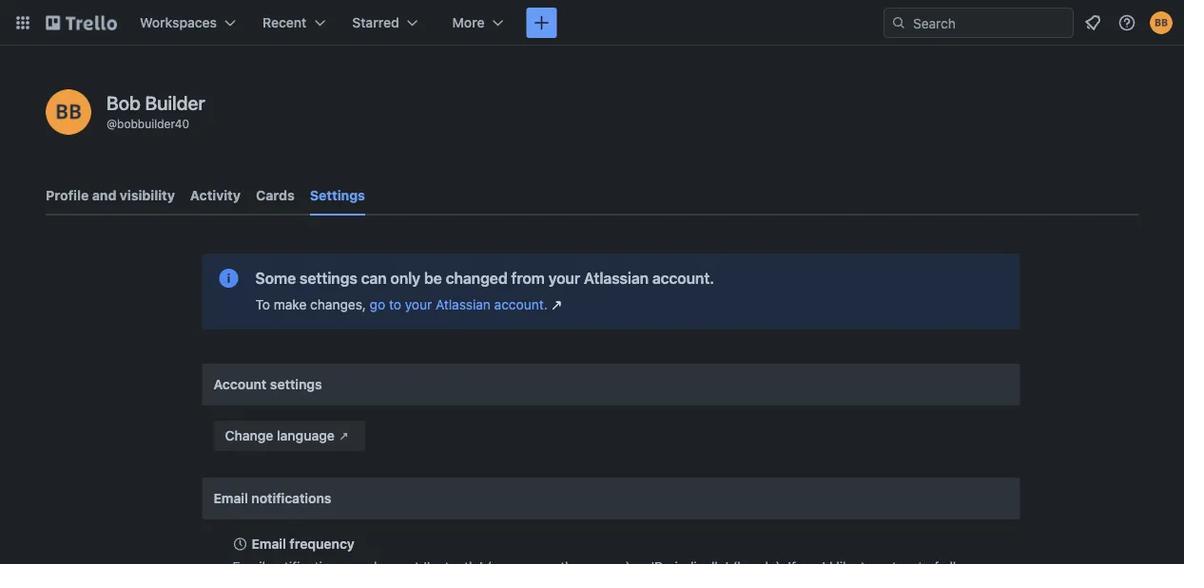 Task type: describe. For each thing, give the bounding box(es) containing it.
to
[[389, 297, 401, 313]]

visibility
[[120, 188, 175, 204]]

1 vertical spatial atlassian
[[436, 297, 491, 313]]

settings for some
[[300, 270, 357, 288]]

changed
[[446, 270, 508, 288]]

frequency
[[290, 537, 355, 553]]

settings for account
[[270, 377, 322, 393]]

profile
[[46, 188, 89, 204]]

0 notifications image
[[1081, 11, 1104, 34]]

activity
[[190, 188, 241, 204]]

go to your atlassian account. link
[[370, 296, 567, 315]]

starred
[[352, 15, 399, 30]]

profile and visibility
[[46, 188, 175, 204]]

Search field
[[906, 9, 1073, 37]]

email for email frequency
[[252, 537, 286, 553]]

email for email notifications
[[214, 491, 248, 507]]

account
[[214, 377, 267, 393]]

@
[[107, 117, 117, 130]]

email notifications
[[214, 491, 331, 507]]

only
[[390, 270, 420, 288]]

workspaces
[[140, 15, 217, 30]]

create board or workspace image
[[532, 13, 551, 32]]

make
[[274, 297, 307, 313]]

and
[[92, 188, 116, 204]]

1 vertical spatial account.
[[494, 297, 548, 313]]

bob
[[107, 91, 141, 114]]

go
[[370, 297, 385, 313]]

sm image
[[335, 427, 354, 446]]

back to home image
[[46, 8, 117, 38]]

cards link
[[256, 179, 295, 213]]

to make changes,
[[255, 297, 370, 313]]

bob builder @ bobbuilder40
[[107, 91, 205, 130]]

starred button
[[341, 8, 430, 38]]



Task type: vqa. For each thing, say whether or not it's contained in the screenshot.
go to your Atlassian account.
yes



Task type: locate. For each thing, give the bounding box(es) containing it.
to
[[255, 297, 270, 313]]

email down email notifications
[[252, 537, 286, 553]]

activity link
[[190, 179, 241, 213]]

change language
[[225, 428, 335, 444]]

0 horizontal spatial your
[[405, 297, 432, 313]]

atlassian right from
[[584, 270, 649, 288]]

settings
[[310, 188, 365, 204]]

some
[[255, 270, 296, 288]]

your
[[548, 270, 580, 288], [405, 297, 432, 313]]

bob builder (bobbuilder40) image
[[46, 89, 91, 135]]

email frequency
[[252, 537, 355, 553]]

settings link
[[310, 179, 365, 216]]

some settings can only be changed from your atlassian account.
[[255, 270, 714, 288]]

search image
[[891, 15, 906, 30]]

your right from
[[548, 270, 580, 288]]

change language link
[[214, 421, 365, 452]]

be
[[424, 270, 442, 288]]

0 vertical spatial email
[[214, 491, 248, 507]]

1 vertical spatial settings
[[270, 377, 322, 393]]

cards
[[256, 188, 295, 204]]

atlassian down 'changed'
[[436, 297, 491, 313]]

1 horizontal spatial account.
[[652, 270, 714, 288]]

changes,
[[310, 297, 366, 313]]

notifications
[[251, 491, 331, 507]]

account.
[[652, 270, 714, 288], [494, 297, 548, 313]]

1 horizontal spatial atlassian
[[584, 270, 649, 288]]

email left 'notifications'
[[214, 491, 248, 507]]

0 horizontal spatial email
[[214, 491, 248, 507]]

settings up changes,
[[300, 270, 357, 288]]

your right to
[[405, 297, 432, 313]]

1 horizontal spatial your
[[548, 270, 580, 288]]

0 horizontal spatial account.
[[494, 297, 548, 313]]

email
[[214, 491, 248, 507], [252, 537, 286, 553]]

builder
[[145, 91, 205, 114]]

recent button
[[251, 8, 337, 38]]

recent
[[263, 15, 307, 30]]

more button
[[441, 8, 515, 38]]

0 horizontal spatial atlassian
[[436, 297, 491, 313]]

0 vertical spatial your
[[548, 270, 580, 288]]

bob builder (bobbuilder40) image
[[1150, 11, 1173, 34]]

bobbuilder40
[[117, 117, 189, 130]]

atlassian
[[584, 270, 649, 288], [436, 297, 491, 313]]

change
[[225, 428, 273, 444]]

0 vertical spatial account.
[[652, 270, 714, 288]]

0 vertical spatial atlassian
[[584, 270, 649, 288]]

from
[[511, 270, 545, 288]]

settings up change language link
[[270, 377, 322, 393]]

settings
[[300, 270, 357, 288], [270, 377, 322, 393]]

workspaces button
[[128, 8, 247, 38]]

0 vertical spatial settings
[[300, 270, 357, 288]]

1 vertical spatial your
[[405, 297, 432, 313]]

profile and visibility link
[[46, 179, 175, 213]]

can
[[361, 270, 387, 288]]

1 vertical spatial email
[[252, 537, 286, 553]]

1 horizontal spatial email
[[252, 537, 286, 553]]

primary element
[[0, 0, 1184, 46]]

language
[[277, 428, 335, 444]]

go to your atlassian account.
[[370, 297, 548, 313]]

account settings
[[214, 377, 322, 393]]

open information menu image
[[1118, 13, 1137, 32]]

more
[[452, 15, 485, 30]]



